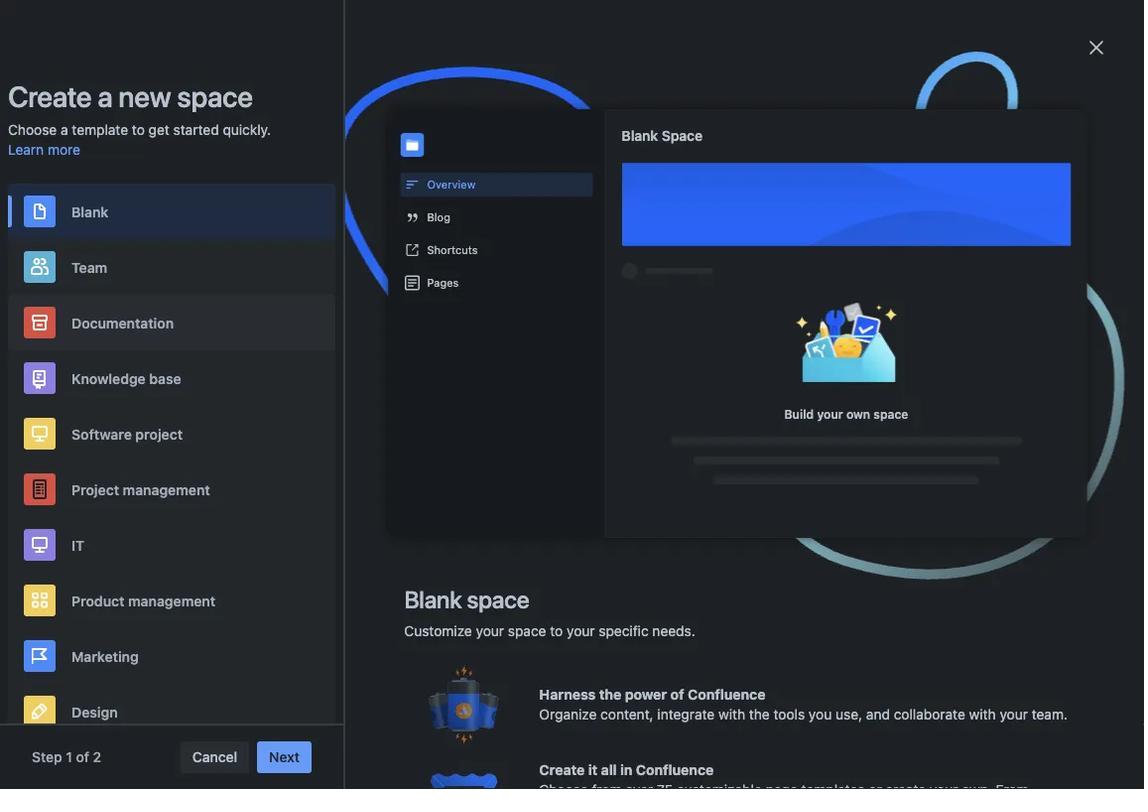 Task type: describe. For each thing, give the bounding box(es) containing it.
space home
[[969, 425, 1051, 441]]

ready
[[740, 424, 776, 440]]

you inside "harness the power of confluence organize content, integrate with the tools you use, and collaborate with your team."
[[809, 706, 832, 723]]

create it all in confluence
[[539, 762, 714, 778]]

space up customize at bottom
[[467, 586, 530, 613]]

documentation button
[[8, 295, 335, 350]]

recent
[[75, 133, 120, 149]]

confluence for in
[[636, 762, 714, 778]]

create a new space dialog
[[0, 0, 1145, 789]]

marketing
[[71, 648, 139, 664]]

bar,
[[498, 469, 524, 486]]

to left me
[[373, 132, 386, 148]]

Search field
[[767, 11, 966, 43]]

integrate
[[658, 706, 715, 723]]

editor
[[588, 720, 628, 736]]

publish when your page is ready to be shared
[[563, 424, 859, 440]]

it
[[588, 762, 598, 778]]

icon
[[446, 263, 473, 279]]

play
[[528, 378, 554, 394]]

next button
[[257, 742, 312, 773]]

2 horizontal spatial with
[[970, 706, 996, 723]]

0 vertical spatial top
[[487, 378, 508, 394]]

be
[[796, 424, 812, 440]]

bob
[[75, 339, 101, 355]]

unstar this space image
[[242, 340, 258, 355]]

create a new space choose a template to get started quickly. learn more
[[8, 79, 271, 158]]

software project button
[[8, 406, 335, 462]]

space right own
[[874, 407, 909, 421]]

to inside 'create a new space choose a template to get started quickly. learn more'
[[132, 122, 145, 138]]

,
[[775, 378, 779, 394]]

can for you
[[822, 263, 845, 279]]

starred
[[75, 168, 123, 185]]

1 horizontal spatial when
[[621, 424, 655, 440]]

create space to create a new space.
[[643, 469, 888, 486]]

it button
[[8, 517, 335, 573]]

0 horizontal spatial when
[[506, 720, 543, 736]]

4 getting started in confluenc link from the top
[[969, 721, 1145, 737]]

press for press command + enter when in the editor to publish.
[[345, 720, 384, 736]]

list
[[454, 606, 475, 623]]

space down elements.
[[508, 623, 547, 639]]

tab list containing assigned to me
[[278, 124, 572, 156]]

template
[[72, 122, 128, 138]]

inline comment →
[[345, 765, 466, 782]]

cancel button
[[180, 742, 249, 773]]

knowledge
[[71, 370, 146, 386]]

bob builder
[[75, 339, 150, 355]]

/image
[[774, 332, 817, 346]]

a down create it all in confluence
[[606, 789, 614, 789]]

or right /image
[[824, 330, 837, 346]]

4 getting started in confluenc from the top
[[969, 721, 1145, 737]]

0 inside tab list
[[414, 132, 423, 148]]

toolbar
[[398, 378, 443, 394]]

your inside "harness the power of confluence organize content, integrate with the tools you use, and collaborate with your team."
[[1000, 706, 1028, 723]]

power
[[625, 686, 667, 703]]

knowledge base
[[71, 370, 181, 386]]

0 horizontal spatial with
[[606, 378, 632, 394]]

to see a list of elements.
[[398, 606, 563, 623]]

highlighted
[[539, 765, 610, 782]]

2 getting from the top
[[969, 516, 1016, 533]]

word
[[670, 789, 702, 789]]

assigned
[[311, 132, 370, 148]]

anywhere.
[[345, 286, 411, 303]]

project
[[71, 481, 119, 498]]

1 horizontal spatial with
[[719, 706, 746, 723]]

the up 'anywhere.'
[[380, 263, 401, 279]]

confluenc for 3rd getting started in confluenc link from the bottom of the page
[[1085, 516, 1145, 533]]

builder
[[105, 339, 150, 355]]

page.
[[707, 330, 742, 346]]

and inside "harness the power of confluence organize content, integrate with the tools you use, and collaborate with your team."
[[867, 706, 890, 723]]

1 horizontal spatial at
[[475, 652, 488, 669]]

to right / at the left top
[[386, 330, 398, 346]]

use the toolbar at the top to play around with
[[345, 378, 636, 394]]

is
[[726, 424, 736, 440]]

a up "template"
[[98, 79, 113, 113]]

3 getting started in confluenc from the top
[[969, 562, 1145, 578]]

phrase.
[[722, 789, 770, 789]]

spaces inside in the main navigation bar, select spaces
[[575, 471, 619, 486]]

press for press
[[345, 515, 387, 532]]

confluenc for fourth getting started in confluenc link from the bottom
[[1085, 470, 1145, 487]]

1 horizontal spatial space
[[969, 425, 1009, 441]]

specific inside added to a highlighted section of the page or post you are editing or viewing; good for targeted comments on a specific word or phrase.
[[617, 789, 667, 789]]

2 getting started in confluenc from the top
[[969, 516, 1145, 533]]

your inside on your keyboard to edit and start typing. you can edit anywhere.
[[549, 263, 577, 279]]

close image
[[1085, 36, 1109, 60]]

me
[[390, 132, 410, 148]]

to left be
[[779, 424, 792, 440]]

team button
[[8, 239, 335, 295]]

keyboard
[[580, 263, 639, 279]]

learn more link
[[8, 140, 80, 160]]

spacemarketing link
[[32, 365, 270, 401]]

comment
[[386, 765, 450, 782]]

your down to see a list of elements. on the bottom left
[[476, 623, 504, 639]]

0 horizontal spatial overview
[[75, 97, 135, 113]]

command
[[391, 722, 441, 736]]

step 1 of 2
[[32, 749, 101, 765]]

2 horizontal spatial at
[[880, 652, 893, 669]]

the down "types"
[[463, 378, 483, 394]]

try
[[746, 330, 766, 346]]

page
[[943, 207, 976, 223]]

in the main navigation bar, select spaces
[[345, 469, 619, 486]]

page title icon image for press
[[943, 722, 959, 738]]

to right editor
[[632, 720, 645, 736]]

blank space customize your space to your specific needs.
[[404, 586, 696, 639]]

main
[[387, 469, 420, 486]]

of inside at the top of the page, so teammates can see your progress at a glance.
[[543, 652, 557, 669]]

create a space image
[[238, 298, 262, 322]]

post
[[756, 765, 784, 782]]

the left page,
[[561, 652, 583, 669]]

inline
[[345, 765, 382, 782]]

typing.
[[747, 263, 791, 279]]

ascending sorting icon page image
[[980, 207, 996, 223]]

to left play
[[512, 378, 524, 394]]

space inside create space to create a new space.
[[693, 471, 730, 486]]

create for a
[[8, 79, 92, 113]]

0 vertical spatial you
[[578, 330, 601, 346]]

the inside added to a highlighted section of the page or post you are editing or viewing; good for targeted comments on a specific word or phrase.
[[680, 765, 700, 782]]

starred link
[[32, 159, 270, 195]]

build your own space
[[785, 407, 909, 421]]

specific inside blank space customize your space to your specific needs.
[[599, 623, 649, 639]]

overview link
[[32, 87, 270, 123]]

all inside create a new space 'dialog'
[[601, 762, 617, 778]]

team.
[[1032, 706, 1068, 723]]

0 horizontal spatial all
[[428, 330, 442, 346]]

product
[[71, 592, 125, 609]]

teammates
[[647, 652, 723, 669]]

the left "types"
[[446, 330, 466, 346]]

to left create
[[737, 469, 750, 486]]

close
[[384, 426, 420, 440]]

confluenc for third getting started in confluenc link from the top
[[1085, 562, 1145, 578]]

of right 1 on the bottom left of page
[[76, 749, 89, 765]]

page title icon image for inline comment →
[[943, 779, 959, 789]]

1 getting from the top
[[969, 470, 1016, 487]]

2
[[93, 749, 101, 765]]

project management button
[[8, 462, 335, 517]]

1 getting started in confluenc from the top
[[969, 470, 1145, 487]]

a left list
[[443, 606, 451, 623]]

/ to see all the types of content you can add to your page. try /image or /table
[[371, 330, 888, 346]]

create
[[754, 469, 797, 486]]

more inside 'create a new space choose a template to get started quickly. learn more'
[[48, 141, 80, 158]]

collaborate
[[894, 706, 966, 723]]

status
[[424, 654, 468, 669]]

content,
[[601, 706, 654, 723]]

page title icon image for close
[[943, 426, 959, 442]]



Task type: vqa. For each thing, say whether or not it's contained in the screenshot.
the Spaces in the in the main navigation bar, select spaces
yes



Task type: locate. For each thing, give the bounding box(es) containing it.
in
[[1069, 470, 1081, 487], [1069, 516, 1081, 533], [1069, 562, 1081, 578], [547, 720, 559, 736], [1069, 721, 1081, 737], [620, 762, 633, 778]]

+
[[449, 722, 456, 736]]

get
[[149, 122, 170, 138]]

of right "types"
[[509, 330, 522, 346]]

started
[[173, 122, 219, 138], [1020, 470, 1066, 487], [1020, 516, 1066, 533], [1020, 562, 1066, 578], [1020, 721, 1066, 737]]

to up customize at bottom
[[398, 606, 412, 623]]

create down publish when your page is ready to be shared
[[643, 471, 686, 486]]

top down elements.
[[517, 652, 540, 669]]

1 vertical spatial more
[[810, 378, 842, 394]]

documentation
[[71, 314, 174, 331]]

0 horizontal spatial can
[[604, 330, 627, 346]]

1 vertical spatial 0
[[125, 241, 133, 255]]

1 horizontal spatial overview
[[427, 178, 476, 191]]

when right publish
[[621, 424, 655, 440]]

the up word
[[680, 765, 700, 782]]

1 vertical spatial page
[[704, 765, 736, 782]]

0 vertical spatial press
[[345, 515, 387, 532]]

1 vertical spatial top
[[517, 652, 540, 669]]

you
[[578, 330, 601, 346], [809, 706, 832, 723], [788, 765, 811, 782]]

0 vertical spatial when
[[621, 424, 655, 440]]

2 confluenc from the top
[[1085, 516, 1145, 533]]

can inside on your keyboard to edit and start typing. you can edit anywhere.
[[822, 263, 845, 279]]

you left use,
[[809, 706, 832, 723]]

are
[[815, 765, 835, 782]]

1 vertical spatial spaces
[[575, 471, 619, 486]]

of inside "harness the power of confluence organize content, integrate with the tools you use, and collaborate with your team."
[[671, 686, 685, 703]]

page title icon image
[[943, 426, 959, 442], [943, 472, 959, 488], [943, 563, 959, 579], [943, 722, 959, 738], [943, 779, 959, 789]]

1 getting started in confluenc link from the top
[[969, 470, 1145, 487]]

banner
[[0, 0, 1145, 56]]

1 horizontal spatial new
[[812, 469, 840, 486]]

on
[[529, 263, 545, 279], [587, 789, 603, 789]]

2 horizontal spatial create
[[643, 471, 686, 486]]

0 horizontal spatial top
[[487, 378, 508, 394]]

create up comments
[[539, 762, 585, 778]]

the down to see a list of elements. on the bottom left
[[492, 652, 514, 669]]

edit right you
[[849, 263, 873, 279]]

to inside blank space customize your space to your specific needs.
[[550, 623, 563, 639]]

1 horizontal spatial more
[[810, 378, 842, 394]]

, and more
[[775, 378, 842, 394]]

of up harness
[[543, 652, 557, 669]]

confluence up integrate
[[688, 686, 766, 703]]

on your keyboard to edit and start typing. you can edit anywhere.
[[345, 263, 876, 303]]

0 vertical spatial new
[[119, 79, 171, 113]]

your up shared in the right of the page
[[817, 407, 843, 421]]

on inside added to a highlighted section of the page or post you are editing or viewing; good for targeted comments on a specific word or phrase.
[[587, 789, 603, 789]]

2 horizontal spatial can
[[822, 263, 845, 279]]

0 horizontal spatial new
[[119, 79, 171, 113]]

tab list
[[278, 124, 572, 156]]

1 vertical spatial space
[[969, 425, 1009, 441]]

of right list
[[478, 606, 492, 623]]

marketing button
[[8, 628, 335, 684]]

see up "harness the power of confluence organize content, integrate with the tools you use, and collaborate with your team."
[[755, 652, 778, 669]]

create for space
[[643, 471, 686, 486]]

1
[[66, 749, 72, 765]]

0 vertical spatial more
[[48, 141, 80, 158]]

create for it
[[539, 762, 585, 778]]

all right 'it' in the right of the page
[[601, 762, 617, 778]]

space down publish when your page is ready to be shared
[[693, 471, 730, 486]]

0 vertical spatial and
[[687, 263, 711, 279]]

new
[[119, 79, 171, 113], [812, 469, 840, 486]]

click the pencil icon ✏️ or
[[345, 263, 511, 279]]

new left "space."
[[812, 469, 840, 486]]

spaces up bob
[[44, 303, 88, 316]]

1 vertical spatial confluence
[[636, 762, 714, 778]]

targeted
[[459, 789, 513, 789]]

management for project management
[[123, 481, 210, 498]]

1 horizontal spatial spaces
[[575, 471, 619, 486]]

0 vertical spatial page
[[691, 424, 722, 440]]

at the top of the page, so teammates can see your progress at a glance.
[[345, 652, 908, 692]]

0 vertical spatial specific
[[599, 623, 649, 639]]

spacemarketing
[[75, 375, 179, 391]]

can left the add
[[604, 330, 627, 346]]

1 confluenc from the top
[[1085, 470, 1145, 487]]

you inside added to a highlighted section of the page or post you are editing or viewing; good for targeted comments on a specific word or phrase.
[[788, 765, 811, 782]]

page left is
[[691, 424, 722, 440]]

/table
[[845, 332, 888, 346]]

see up customize at bottom
[[415, 606, 439, 623]]

see inside at the top of the page, so teammates can see your progress at a glance.
[[755, 652, 778, 669]]

confluenc
[[1085, 470, 1145, 487], [1085, 516, 1145, 533], [1085, 562, 1145, 578], [1085, 721, 1145, 737]]

bob builder link
[[32, 330, 270, 365]]

editing
[[838, 765, 882, 782]]

1 horizontal spatial top
[[517, 652, 540, 669]]

2 horizontal spatial blank
[[622, 127, 658, 143]]

1 vertical spatial specific
[[617, 789, 667, 789]]

1 vertical spatial on
[[587, 789, 603, 789]]

added to a highlighted section of the page or post you are editing or viewing; good for targeted comments on a specific word or phrase.
[[345, 765, 902, 789]]

confluence for of
[[688, 686, 766, 703]]

a up learn more link
[[61, 122, 68, 138]]

navigation
[[423, 469, 494, 486]]

2 horizontal spatial and
[[867, 706, 890, 723]]

and left start
[[687, 263, 711, 279]]

assigned to me 0
[[311, 132, 423, 148]]

0 vertical spatial 0
[[414, 132, 423, 148]]

your left keyboard
[[549, 263, 577, 279]]

1 horizontal spatial 0
[[414, 132, 423, 148]]

to
[[132, 122, 145, 138], [373, 132, 386, 148], [643, 263, 656, 279], [386, 330, 398, 346], [659, 330, 671, 346], [512, 378, 524, 394], [779, 424, 792, 440], [737, 469, 750, 486], [398, 606, 412, 623], [550, 623, 563, 639], [632, 720, 645, 736], [511, 765, 524, 782]]

top left play
[[487, 378, 508, 394]]

to down elements.
[[550, 623, 563, 639]]

blank inside blank space customize your space to your specific needs.
[[404, 586, 462, 613]]

specific down section
[[617, 789, 667, 789]]

✏️
[[476, 263, 490, 279]]

5 page title icon image from the top
[[943, 779, 959, 789]]

1 horizontal spatial all
[[601, 762, 617, 778]]

needs.
[[653, 623, 696, 639]]

publish.
[[649, 720, 703, 736]]

global element
[[12, 0, 767, 55]]

confluence up word
[[636, 762, 714, 778]]

your left page.
[[675, 330, 703, 346]]

4 confluenc from the top
[[1085, 721, 1145, 737]]

page inside added to a highlighted section of the page or post you are editing or viewing; good for targeted comments on a specific word or phrase.
[[704, 765, 736, 782]]

shortcuts
[[427, 243, 478, 256]]

3 getting started in confluenc link from the top
[[969, 562, 1145, 578]]

spaces down publish
[[575, 471, 619, 486]]

0 vertical spatial on
[[529, 263, 545, 279]]

a inside at the top of the page, so teammates can see your progress at a glance.
[[896, 652, 904, 669]]

2 edit from the left
[[849, 263, 873, 279]]

1 vertical spatial when
[[506, 720, 543, 736]]

can right you
[[822, 263, 845, 279]]

blank for space
[[622, 127, 658, 143]]

and inside on your keyboard to edit and start typing. you can edit anywhere.
[[687, 263, 711, 279]]

/
[[371, 332, 378, 346]]

0 horizontal spatial space
[[662, 127, 703, 143]]

1 horizontal spatial can
[[727, 652, 751, 669]]

0 horizontal spatial blank
[[71, 203, 109, 220]]

progress
[[816, 652, 876, 669]]

0 horizontal spatial edit
[[659, 263, 683, 279]]

to right 'added'
[[511, 765, 524, 782]]

software
[[71, 426, 132, 442]]

your up "harness the power of confluence organize content, integrate with the tools you use, and collaborate with your team."
[[782, 652, 812, 669]]

0 vertical spatial create
[[8, 79, 92, 113]]

can
[[822, 263, 845, 279], [604, 330, 627, 346], [727, 652, 751, 669]]

blank
[[622, 127, 658, 143], [71, 203, 109, 220], [404, 586, 462, 613]]

page title icon image for in the main navigation bar, select
[[943, 472, 959, 488]]

overview
[[75, 97, 135, 113], [427, 178, 476, 191]]

can inside at the top of the page, so teammates can see your progress at a glance.
[[727, 652, 751, 669]]

group
[[32, 87, 270, 266]]

1 vertical spatial and
[[782, 378, 806, 394]]

0 right tasks
[[125, 241, 133, 255]]

0 vertical spatial overview
[[75, 97, 135, 113]]

create up choose
[[8, 79, 92, 113]]

0 vertical spatial see
[[402, 330, 424, 346]]

edit
[[659, 263, 683, 279], [849, 263, 873, 279]]

the up content,
[[599, 686, 622, 703]]

0 horizontal spatial and
[[687, 263, 711, 279]]

1 page title icon image from the top
[[943, 426, 959, 442]]

to right keyboard
[[643, 263, 656, 279]]

press down in
[[345, 515, 387, 532]]

a up comments
[[528, 765, 535, 782]]

on inside on your keyboard to edit and start typing. you can edit anywhere.
[[529, 263, 545, 279]]

on down 'it' in the right of the page
[[587, 789, 603, 789]]

press down glance.
[[345, 720, 384, 736]]

space
[[662, 127, 703, 143], [969, 425, 1009, 441]]

space inside 'dialog'
[[662, 127, 703, 143]]

or right ✏️
[[494, 263, 507, 279]]

with right integrate
[[719, 706, 746, 723]]

project
[[135, 426, 183, 442]]

group containing overview
[[32, 87, 270, 266]]

page
[[691, 424, 722, 440], [704, 765, 736, 782]]

with right collaborate
[[970, 706, 996, 723]]

1 vertical spatial overview
[[427, 178, 476, 191]]

to inside on your keyboard to edit and start typing. you can edit anywhere.
[[643, 263, 656, 279]]

a right create
[[801, 469, 808, 486]]

tools
[[774, 706, 805, 723]]

recent link
[[32, 123, 270, 159]]

blank inside button
[[71, 203, 109, 220]]

0 inside "group"
[[125, 241, 133, 255]]

your left "team."
[[1000, 706, 1028, 723]]

your up page,
[[567, 623, 595, 639]]

and right use,
[[867, 706, 890, 723]]

1 vertical spatial can
[[604, 330, 627, 346]]

3 page title icon image from the top
[[943, 563, 959, 579]]

see right / at the left top
[[402, 330, 424, 346]]

0 horizontal spatial spaces
[[44, 303, 88, 316]]

getting started in confluenc link
[[969, 470, 1145, 487], [969, 516, 1145, 533], [969, 562, 1145, 578], [969, 721, 1145, 737]]

overview up blog
[[427, 178, 476, 191]]

0 horizontal spatial more
[[48, 141, 80, 158]]

new inside 'create a new space choose a template to get started quickly. learn more'
[[119, 79, 171, 113]]

space inside 'create a new space choose a template to get started quickly. learn more'
[[177, 79, 253, 113]]

product management
[[71, 592, 216, 609]]

3 confluenc from the top
[[1085, 562, 1145, 578]]

around
[[558, 378, 602, 394]]

of inside added to a highlighted section of the page or post you are editing or viewing; good for targeted comments on a specific word or phrase.
[[663, 765, 676, 782]]

at right progress on the right bottom of page
[[880, 652, 893, 669]]

choose
[[8, 122, 57, 138]]

drafts
[[75, 204, 115, 220]]

2 vertical spatial can
[[727, 652, 751, 669]]

your left is
[[659, 424, 687, 440]]

more down choose
[[48, 141, 80, 158]]

1 press from the top
[[345, 515, 387, 532]]

overview inside create a new space 'dialog'
[[427, 178, 476, 191]]

build
[[785, 407, 814, 421]]

create
[[8, 79, 92, 113], [643, 471, 686, 486], [539, 762, 585, 778]]

1 vertical spatial new
[[812, 469, 840, 486]]

customize
[[404, 623, 472, 639]]

0 vertical spatial can
[[822, 263, 845, 279]]

3 getting from the top
[[969, 562, 1016, 578]]

overview up "template"
[[75, 97, 135, 113]]

at right toolbar
[[447, 378, 459, 394]]

1 vertical spatial management
[[128, 592, 216, 609]]

spaces
[[44, 303, 88, 316], [575, 471, 619, 486]]

harness
[[539, 686, 596, 703]]

management up it button
[[123, 481, 210, 498]]

organize
[[539, 706, 597, 723]]

for
[[437, 789, 455, 789]]

blank for space
[[404, 586, 462, 613]]

pencil
[[404, 263, 442, 279]]

you right 'content'
[[578, 330, 601, 346]]

1 horizontal spatial blank
[[404, 586, 462, 613]]

page,
[[586, 652, 624, 669]]

2 vertical spatial see
[[755, 652, 778, 669]]

the right use on the left of the page
[[374, 378, 394, 394]]

so
[[628, 652, 644, 669]]

1 vertical spatial press
[[345, 720, 384, 736]]

add
[[395, 654, 417, 669]]

the right in
[[362, 469, 384, 486]]

1 horizontal spatial and
[[782, 378, 806, 394]]

2 vertical spatial you
[[788, 765, 811, 782]]

enter
[[463, 722, 499, 736]]

good
[[401, 789, 434, 789]]

1 edit from the left
[[659, 263, 683, 279]]

4 getting from the top
[[969, 721, 1016, 737]]

0 vertical spatial all
[[428, 330, 442, 346]]

project management
[[71, 481, 210, 498]]

when right enter
[[506, 720, 543, 736]]

1 vertical spatial blank
[[71, 203, 109, 220]]

2 press from the top
[[345, 720, 384, 736]]

at right status
[[475, 652, 488, 669]]

started inside 'create a new space choose a template to get started quickly. learn more'
[[173, 122, 219, 138]]

of up word
[[663, 765, 676, 782]]

when
[[621, 424, 655, 440], [506, 720, 543, 736]]

page up 'phrase.'
[[704, 765, 736, 782]]

confluence inside "harness the power of confluence organize content, integrate with the tools you use, and collaborate with your team."
[[688, 686, 766, 703]]

top inside at the top of the page, so teammates can see your progress at a glance.
[[517, 652, 540, 669]]

2 getting started in confluenc link from the top
[[969, 516, 1145, 533]]

0 vertical spatial spaces
[[44, 303, 88, 316]]

or right editing
[[885, 765, 898, 782]]

in inside create a new space 'dialog'
[[620, 762, 633, 778]]

to inside added to a highlighted section of the page or post you are editing or viewing; good for targeted comments on a specific word or phrase.
[[511, 765, 524, 782]]

create inside 'create a new space choose a template to get started quickly. learn more'
[[8, 79, 92, 113]]

on right ✏️
[[529, 263, 545, 279]]

software project
[[71, 426, 183, 442]]

specific up the so
[[599, 623, 649, 639]]

2 vertical spatial and
[[867, 706, 890, 723]]

can right teammates
[[727, 652, 751, 669]]

0 horizontal spatial at
[[447, 378, 459, 394]]

of
[[509, 330, 522, 346], [478, 606, 492, 623], [543, 652, 557, 669], [671, 686, 685, 703], [76, 749, 89, 765], [663, 765, 676, 782]]

0 vertical spatial confluence
[[688, 686, 766, 703]]

start
[[714, 263, 744, 279]]

to left "get"
[[132, 122, 145, 138]]

description
[[322, 205, 399, 221]]

more up build your own space
[[810, 378, 842, 394]]

2 vertical spatial create
[[539, 762, 585, 778]]

with right around
[[606, 378, 632, 394]]

select
[[527, 469, 568, 486]]

confluenc for first getting started in confluenc link from the bottom
[[1085, 721, 1145, 737]]

the
[[380, 263, 401, 279], [446, 330, 466, 346], [374, 378, 394, 394], [463, 378, 483, 394], [362, 469, 384, 486], [492, 652, 514, 669], [561, 652, 583, 669], [599, 686, 622, 703], [749, 706, 770, 723], [562, 720, 584, 736], [680, 765, 700, 782]]

2 vertical spatial blank
[[404, 586, 462, 613]]

viewing;
[[345, 789, 398, 789]]

1 horizontal spatial create
[[539, 762, 585, 778]]

2 page title icon image from the top
[[943, 472, 959, 488]]

see
[[402, 330, 424, 346], [415, 606, 439, 623], [755, 652, 778, 669]]

of up integrate
[[671, 686, 685, 703]]

1 vertical spatial create
[[643, 471, 686, 486]]

to right the add
[[659, 330, 671, 346]]

0 horizontal spatial on
[[529, 263, 545, 279]]

blank space
[[622, 127, 703, 143]]

0 vertical spatial management
[[123, 481, 210, 498]]

1 vertical spatial you
[[809, 706, 832, 723]]

the down harness
[[562, 720, 584, 736]]

or right word
[[706, 789, 719, 789]]

0 vertical spatial blank
[[622, 127, 658, 143]]

edit left start
[[659, 263, 683, 279]]

0 vertical spatial space
[[662, 127, 703, 143]]

new up "get"
[[119, 79, 171, 113]]

more
[[48, 141, 80, 158], [810, 378, 842, 394]]

management for product management
[[128, 592, 216, 609]]

1 horizontal spatial edit
[[849, 263, 873, 279]]

space up the quickly.
[[177, 79, 253, 113]]

knowledge base button
[[8, 350, 335, 406]]

you left are
[[788, 765, 811, 782]]

or up 'phrase.'
[[739, 765, 752, 782]]

0 horizontal spatial 0
[[125, 241, 133, 255]]

1 horizontal spatial on
[[587, 789, 603, 789]]

your inside at the top of the page, so teammates can see your progress at a glance.
[[782, 652, 812, 669]]

0 right me
[[414, 132, 423, 148]]

1 vertical spatial all
[[601, 762, 617, 778]]

shared
[[815, 424, 859, 440]]

4 page title icon image from the top
[[943, 722, 959, 738]]

can for you
[[604, 330, 627, 346]]

1 vertical spatial see
[[415, 606, 439, 623]]

the left tools
[[749, 706, 770, 723]]

create inside create space to create a new space.
[[643, 471, 686, 486]]

0 horizontal spatial create
[[8, 79, 92, 113]]

comments
[[516, 789, 583, 789]]



